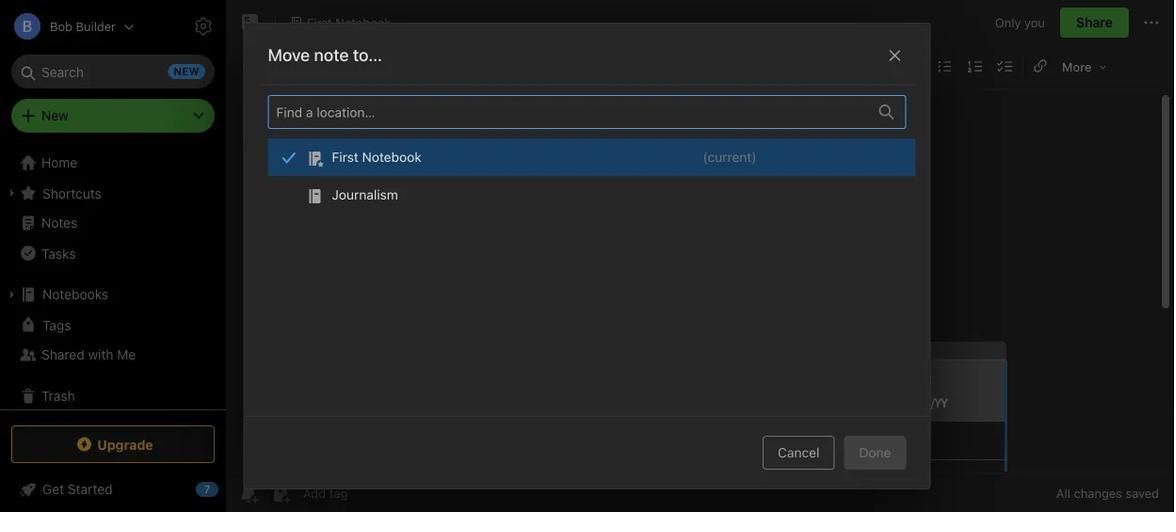 Task type: vqa. For each thing, say whether or not it's contained in the screenshot.
Title link
no



Task type: locate. For each thing, give the bounding box(es) containing it.
changes
[[1074, 487, 1123, 501]]

tree
[[0, 148, 226, 423]]

notebook inside "button"
[[335, 15, 391, 29]]

calendar event image
[[300, 53, 326, 79]]

first notebook
[[307, 15, 391, 29], [332, 149, 422, 165]]

notebook
[[335, 15, 391, 29], [362, 149, 422, 165]]

row group
[[259, 138, 925, 214]]

saved
[[1126, 487, 1160, 501]]

0 vertical spatial first
[[307, 15, 332, 29]]

to…
[[353, 45, 382, 65]]

notebook up to…
[[335, 15, 391, 29]]

first notebook up note
[[307, 15, 391, 29]]

1 vertical spatial notebook
[[362, 149, 422, 165]]

first notebook button
[[284, 9, 398, 36]]

row
[[259, 138, 925, 176]]

first
[[307, 15, 332, 29], [332, 149, 359, 165]]

1 vertical spatial first notebook
[[332, 149, 422, 165]]

more image
[[1056, 53, 1114, 79]]

all changes saved
[[1057, 487, 1160, 501]]

expand notebooks image
[[5, 287, 20, 302]]

me
[[117, 347, 136, 363]]

row containing first notebook
[[259, 138, 925, 176]]

first up journalism
[[332, 149, 359, 165]]

undo image
[[334, 53, 361, 79]]

cancel button
[[763, 436, 835, 470]]

(current)
[[703, 149, 757, 165]]

first inside cell
[[332, 149, 359, 165]]

shared with me
[[41, 347, 136, 363]]

0 vertical spatial notebook
[[335, 15, 391, 29]]

move note to…
[[268, 45, 382, 65]]

None search field
[[24, 55, 202, 89]]

home link
[[0, 148, 226, 178]]

first notebook inside "button"
[[307, 15, 391, 29]]

upgrade button
[[11, 426, 215, 463]]

only you
[[995, 15, 1045, 29]]

notebook inside cell
[[362, 149, 422, 165]]

notes link
[[0, 208, 218, 238]]

shortcuts button
[[0, 178, 218, 208]]

done
[[859, 445, 892, 461]]

journalism cell
[[268, 176, 925, 214]]

add tag image
[[269, 482, 292, 505]]

close image
[[884, 44, 907, 67]]

cell containing first notebook
[[268, 138, 925, 176]]

bulleted list image
[[933, 53, 959, 79]]

tasks
[[41, 246, 76, 261]]

0 vertical spatial first notebook
[[307, 15, 391, 29]]

first notebook up journalism
[[332, 149, 422, 165]]

row group containing first notebook
[[259, 138, 925, 214]]

1 vertical spatial first
[[332, 149, 359, 165]]

first up move note to…
[[307, 15, 332, 29]]

only
[[995, 15, 1022, 29]]

notebooks link
[[0, 280, 218, 310]]

tags
[[42, 317, 71, 333]]

notebook up journalism
[[362, 149, 422, 165]]

first inside "button"
[[307, 15, 332, 29]]

notebooks
[[42, 287, 108, 302]]

cell
[[268, 138, 925, 176]]



Task type: describe. For each thing, give the bounding box(es) containing it.
add a reminder image
[[237, 482, 260, 505]]

shared
[[41, 347, 85, 363]]

shared with me link
[[0, 340, 218, 370]]

new button
[[11, 99, 215, 133]]

Find a location field
[[259, 85, 925, 416]]

with
[[88, 347, 114, 363]]

numbered list image
[[963, 53, 989, 79]]

tasks button
[[0, 238, 218, 268]]

all
[[1057, 487, 1071, 501]]

insert image
[[238, 53, 267, 79]]

checklist image
[[993, 53, 1019, 79]]

share button
[[1061, 8, 1129, 38]]

tree containing home
[[0, 148, 226, 423]]

Find a location… text field
[[269, 97, 868, 127]]

tags button
[[0, 310, 218, 340]]

upgrade
[[97, 437, 153, 452]]

notes
[[41, 215, 77, 231]]

journalism
[[332, 187, 398, 203]]

expand note image
[[239, 11, 262, 34]]

trash link
[[0, 381, 218, 412]]

cancel
[[778, 445, 820, 461]]

cell inside find a location field
[[268, 138, 925, 176]]

move
[[268, 45, 310, 65]]

highlight image
[[881, 53, 926, 79]]

shortcuts
[[42, 185, 102, 201]]

home
[[41, 155, 77, 170]]

done button
[[844, 436, 907, 470]]

new
[[41, 108, 69, 123]]

settings image
[[192, 15, 215, 38]]

note window element
[[226, 0, 1175, 512]]

share
[[1077, 15, 1113, 30]]

insert link image
[[1028, 53, 1054, 79]]

you
[[1025, 15, 1045, 29]]

Note Editor text field
[[226, 90, 1175, 474]]

first notebook inside find a location field
[[332, 149, 422, 165]]

trash
[[41, 389, 75, 404]]

Search text field
[[24, 55, 202, 89]]

note
[[314, 45, 349, 65]]



